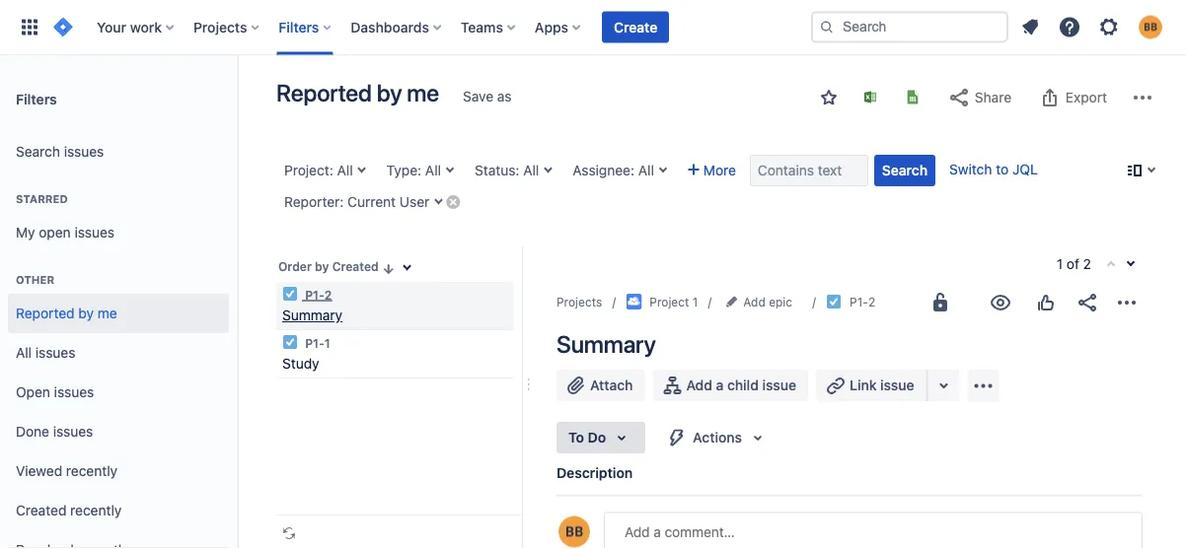 Task type: describe. For each thing, give the bounding box(es) containing it.
p1- inside p1-2 link
[[850, 295, 869, 309]]

study
[[282, 356, 320, 372]]

jql
[[1013, 161, 1039, 178]]

project
[[650, 295, 690, 309]]

export
[[1066, 89, 1108, 106]]

current
[[348, 194, 396, 210]]

jira software image
[[51, 15, 75, 39]]

0 horizontal spatial 2
[[325, 288, 332, 302]]

created inside other "group"
[[16, 503, 67, 519]]

viewed recently
[[16, 464, 118, 480]]

all for type: all
[[426, 162, 441, 179]]

open
[[16, 385, 50, 401]]

actions
[[693, 430, 742, 446]]

projects button
[[188, 11, 267, 43]]

dashboards
[[351, 19, 429, 35]]

issues for done issues
[[53, 424, 93, 440]]

my open issues link
[[8, 213, 229, 253]]

share image
[[1076, 291, 1100, 315]]

1 for p1-1
[[325, 337, 331, 351]]

order by created
[[278, 260, 379, 274]]

create
[[614, 19, 658, 35]]

viewed
[[16, 464, 62, 480]]

order by created link
[[276, 255, 399, 278]]

attach button
[[557, 370, 645, 402]]

type: all
[[387, 162, 441, 179]]

2 horizontal spatial 1
[[1057, 256, 1064, 273]]

small image inside order by created link
[[381, 261, 397, 277]]

0 vertical spatial by
[[377, 79, 402, 107]]

0 vertical spatial reported by me
[[276, 79, 439, 107]]

0 vertical spatial summary
[[282, 308, 343, 324]]

notifications image
[[1019, 15, 1043, 39]]

p1- for summary
[[305, 288, 325, 302]]

all for status: all
[[524, 162, 539, 179]]

done issues
[[16, 424, 93, 440]]

by for the reported by me link
[[78, 306, 94, 322]]

save as
[[463, 88, 512, 105]]

reported by me inside other "group"
[[16, 306, 117, 322]]

filters inside popup button
[[279, 19, 319, 35]]

all for project: all
[[337, 162, 353, 179]]

teams button
[[455, 11, 523, 43]]

description...
[[597, 493, 681, 510]]

save as button
[[453, 81, 522, 113]]

all for assignee: all
[[639, 162, 655, 179]]

created recently link
[[8, 492, 229, 531]]

issues for search issues
[[64, 144, 104, 160]]

add for add a child issue
[[687, 378, 713, 394]]

link issue button
[[817, 370, 929, 402]]

search button
[[875, 155, 936, 187]]

my
[[16, 225, 35, 241]]

work
[[130, 19, 162, 35]]

filters button
[[273, 11, 339, 43]]

p1-1
[[302, 337, 331, 351]]

open
[[39, 225, 71, 241]]

issues inside my open issues link
[[75, 225, 115, 241]]

do
[[588, 430, 606, 446]]

add for add a description...
[[557, 493, 582, 510]]

reported inside the reported by me link
[[16, 306, 75, 322]]

open in microsoft excel image
[[863, 89, 879, 105]]

search issues link
[[8, 132, 229, 172]]

projects for projects dropdown button
[[194, 19, 247, 35]]

2 inside p1-2 link
[[869, 295, 876, 309]]

Search field
[[812, 11, 1009, 43]]

starred group
[[8, 172, 229, 259]]

1 horizontal spatial reported
[[276, 79, 372, 107]]

search issues
[[16, 144, 104, 160]]

add a child issue button
[[653, 370, 809, 402]]

created recently
[[16, 503, 122, 519]]

Add a comment… field
[[604, 513, 1143, 550]]

as
[[497, 88, 512, 105]]

done issues link
[[8, 413, 229, 452]]

apps
[[535, 19, 569, 35]]

assignee: all
[[573, 162, 655, 179]]

1 of 2
[[1057, 256, 1092, 273]]

assignee:
[[573, 162, 635, 179]]

add app image
[[972, 375, 996, 398]]

1 horizontal spatial p1-2
[[850, 295, 876, 309]]

2 horizontal spatial 2
[[1084, 256, 1092, 273]]

1 horizontal spatial task image
[[827, 294, 842, 310]]

0 horizontal spatial task image
[[282, 286, 298, 302]]

your profile and settings image
[[1139, 15, 1163, 39]]

settings image
[[1098, 15, 1122, 39]]

starred
[[16, 193, 68, 206]]

share
[[975, 89, 1012, 106]]

Search issues using keywords text field
[[750, 155, 869, 187]]

order
[[278, 260, 312, 274]]

profile image of bob builder image
[[559, 517, 590, 549]]

copy link to issue image
[[872, 294, 888, 310]]

1 horizontal spatial small image
[[822, 90, 837, 106]]

epic
[[769, 295, 793, 309]]

other group
[[8, 253, 229, 550]]

all issues link
[[8, 334, 229, 373]]

open in google sheets image
[[905, 89, 921, 105]]

next issue 'p1-1' ( type 'j' ) image
[[1124, 257, 1139, 273]]

open issues link
[[8, 373, 229, 413]]

add a child issue
[[687, 378, 797, 394]]

apps button
[[529, 11, 589, 43]]

more
[[704, 162, 737, 179]]

a for child
[[716, 378, 724, 394]]

other
[[16, 274, 54, 287]]

to
[[569, 430, 585, 446]]

export button
[[1029, 82, 1118, 114]]

p1-2 link
[[850, 292, 876, 313]]

recently for viewed recently
[[66, 464, 118, 480]]

project: all
[[284, 162, 353, 179]]

0 vertical spatial me
[[407, 79, 439, 107]]



Task type: vqa. For each thing, say whether or not it's contained in the screenshot.
add to the left
yes



Task type: locate. For each thing, give the bounding box(es) containing it.
project 1 link
[[626, 292, 698, 313]]

p1- left the copy link to issue icon
[[850, 295, 869, 309]]

project 1
[[650, 295, 698, 309]]

all issues
[[16, 345, 75, 361]]

add inside button
[[687, 378, 713, 394]]

0 horizontal spatial a
[[586, 493, 594, 510]]

remove criteria image
[[446, 194, 461, 210]]

task image
[[282, 286, 298, 302], [827, 294, 842, 310]]

projects link
[[557, 292, 603, 313]]

jira software image
[[51, 15, 75, 39]]

1 vertical spatial filters
[[16, 91, 57, 107]]

2 horizontal spatial by
[[377, 79, 402, 107]]

1 issue from the left
[[763, 378, 797, 394]]

save
[[463, 88, 494, 105]]

by for order by created link
[[315, 260, 329, 274]]

sidebar navigation image
[[215, 79, 259, 118]]

small image left open in microsoft excel icon
[[822, 90, 837, 106]]

1 horizontal spatial me
[[407, 79, 439, 107]]

appswitcher icon image
[[18, 15, 41, 39]]

more button
[[680, 155, 744, 187]]

1 horizontal spatial issue
[[881, 378, 915, 394]]

1 horizontal spatial 2
[[869, 295, 876, 309]]

create button
[[602, 11, 670, 43]]

your work
[[97, 19, 162, 35]]

p1- down order by created
[[305, 288, 325, 302]]

1 horizontal spatial search
[[883, 162, 928, 179]]

project 1 image
[[626, 294, 642, 310]]

1 right task icon
[[325, 337, 331, 351]]

issue right link
[[881, 378, 915, 394]]

0 horizontal spatial search
[[16, 144, 60, 160]]

p1- right task icon
[[305, 337, 325, 351]]

0 vertical spatial reported
[[276, 79, 372, 107]]

1 horizontal spatial created
[[332, 260, 379, 274]]

all inside other "group"
[[16, 345, 32, 361]]

recently for created recently
[[70, 503, 122, 519]]

teams
[[461, 19, 504, 35]]

projects left project 1 image
[[557, 295, 603, 309]]

1 horizontal spatial filters
[[279, 19, 319, 35]]

recently down viewed recently link
[[70, 503, 122, 519]]

my open issues
[[16, 225, 115, 241]]

1 for project 1
[[693, 295, 698, 309]]

0 vertical spatial search
[[16, 144, 60, 160]]

0 vertical spatial recently
[[66, 464, 118, 480]]

all
[[337, 162, 353, 179], [426, 162, 441, 179], [524, 162, 539, 179], [639, 162, 655, 179], [16, 345, 32, 361]]

0 vertical spatial small image
[[822, 90, 837, 106]]

0 vertical spatial projects
[[194, 19, 247, 35]]

search
[[16, 144, 60, 160], [883, 162, 928, 179]]

to
[[997, 161, 1009, 178]]

all right assignee:
[[639, 162, 655, 179]]

issues right open at left bottom
[[54, 385, 94, 401]]

type:
[[387, 162, 422, 179]]

task image down order
[[282, 286, 298, 302]]

a down description
[[586, 493, 594, 510]]

p1-2
[[302, 288, 332, 302], [850, 295, 876, 309]]

status: all
[[475, 162, 539, 179]]

1 left 'of'
[[1057, 256, 1064, 273]]

filters right projects dropdown button
[[279, 19, 319, 35]]

search left the "switch"
[[883, 162, 928, 179]]

1 vertical spatial a
[[586, 493, 594, 510]]

link web pages and more image
[[933, 374, 956, 398]]

2 down order by created
[[325, 288, 332, 302]]

task image
[[282, 335, 298, 351]]

actions button
[[654, 423, 782, 454]]

add epic button
[[722, 292, 799, 313]]

0 horizontal spatial projects
[[194, 19, 247, 35]]

0 vertical spatial created
[[332, 260, 379, 274]]

a left child
[[716, 378, 724, 394]]

attach
[[590, 378, 633, 394]]

p1-2 down order by created
[[302, 288, 332, 302]]

me inside other "group"
[[98, 306, 117, 322]]

switch
[[950, 161, 993, 178]]

0 horizontal spatial issue
[[763, 378, 797, 394]]

p1-2 left no restrictions "image"
[[850, 295, 876, 309]]

me left save
[[407, 79, 439, 107]]

vote options: no one has voted for this issue yet. image
[[1035, 291, 1059, 315]]

1 right project
[[693, 295, 698, 309]]

created
[[332, 260, 379, 274], [16, 503, 67, 519]]

0 horizontal spatial p1-2
[[302, 288, 332, 302]]

1 horizontal spatial projects
[[557, 295, 603, 309]]

1 horizontal spatial summary
[[557, 331, 656, 358]]

search up starred
[[16, 144, 60, 160]]

filters
[[279, 19, 319, 35], [16, 91, 57, 107]]

0 vertical spatial a
[[716, 378, 724, 394]]

watch options: you are not watching this issue, 0 people watching image
[[989, 291, 1013, 315]]

2 left no restrictions "image"
[[869, 295, 876, 309]]

1 vertical spatial small image
[[381, 261, 397, 277]]

1 horizontal spatial reported by me
[[276, 79, 439, 107]]

reported down the filters popup button
[[276, 79, 372, 107]]

1 vertical spatial by
[[315, 260, 329, 274]]

0 horizontal spatial add
[[557, 493, 582, 510]]

1 horizontal spatial 1
[[693, 295, 698, 309]]

all right status:
[[524, 162, 539, 179]]

issues up starred
[[64, 144, 104, 160]]

projects
[[194, 19, 247, 35], [557, 295, 603, 309]]

2
[[1084, 256, 1092, 273], [325, 288, 332, 302], [869, 295, 876, 309]]

banner
[[0, 0, 1187, 55]]

your work button
[[91, 11, 182, 43]]

1 vertical spatial projects
[[557, 295, 603, 309]]

1 horizontal spatial a
[[716, 378, 724, 394]]

0 horizontal spatial summary
[[282, 308, 343, 324]]

p1-
[[305, 288, 325, 302], [850, 295, 869, 309], [305, 337, 325, 351]]

0 horizontal spatial reported
[[16, 306, 75, 322]]

2 vertical spatial by
[[78, 306, 94, 322]]

a
[[716, 378, 724, 394], [586, 493, 594, 510]]

by right order
[[315, 260, 329, 274]]

description
[[557, 466, 633, 482]]

0 vertical spatial 1
[[1057, 256, 1064, 273]]

reporter: current user
[[284, 194, 430, 210]]

banner containing your work
[[0, 0, 1187, 55]]

child
[[728, 378, 759, 394]]

add up profile image of bob builder
[[557, 493, 582, 510]]

open issues
[[16, 385, 94, 401]]

your
[[97, 19, 126, 35]]

issues for open issues
[[54, 385, 94, 401]]

1 vertical spatial recently
[[70, 503, 122, 519]]

summary up p1-1
[[282, 308, 343, 324]]

no restrictions image
[[929, 291, 953, 315]]

issues for all issues
[[35, 345, 75, 361]]

add for add epic
[[744, 295, 766, 309]]

1 vertical spatial me
[[98, 306, 117, 322]]

me up all issues link
[[98, 306, 117, 322]]

primary element
[[12, 0, 812, 55]]

search image
[[820, 19, 835, 35]]

reported by me
[[276, 79, 439, 107], [16, 306, 117, 322]]

task image left p1-2 link
[[827, 294, 842, 310]]

add left the epic
[[744, 295, 766, 309]]

0 vertical spatial add
[[744, 295, 766, 309]]

user
[[400, 194, 430, 210]]

issues inside done issues link
[[53, 424, 93, 440]]

issue
[[763, 378, 797, 394], [881, 378, 915, 394]]

project:
[[284, 162, 334, 179]]

2 vertical spatial 1
[[325, 337, 331, 351]]

projects inside dropdown button
[[194, 19, 247, 35]]

add epic
[[744, 295, 793, 309]]

of
[[1067, 256, 1080, 273]]

add inside dropdown button
[[744, 295, 766, 309]]

viewed recently link
[[8, 452, 229, 492]]

projects up sidebar navigation image
[[194, 19, 247, 35]]

issues right open
[[75, 225, 115, 241]]

0 vertical spatial filters
[[279, 19, 319, 35]]

1
[[1057, 256, 1064, 273], [693, 295, 698, 309], [325, 337, 331, 351]]

a for description...
[[586, 493, 594, 510]]

small image
[[822, 90, 837, 106], [381, 261, 397, 277]]

all up reporter: current user
[[337, 162, 353, 179]]

reported by me down dashboards
[[276, 79, 439, 107]]

search inside "button"
[[883, 162, 928, 179]]

small image right order by created
[[381, 261, 397, 277]]

p1- for study
[[305, 337, 325, 351]]

1 vertical spatial summary
[[557, 331, 656, 358]]

issues
[[64, 144, 104, 160], [75, 225, 115, 241], [35, 345, 75, 361], [54, 385, 94, 401], [53, 424, 93, 440]]

search for search issues
[[16, 144, 60, 160]]

recently up created recently at the bottom of the page
[[66, 464, 118, 480]]

not available - this is the first issue image
[[1104, 258, 1120, 274]]

0 horizontal spatial reported by me
[[16, 306, 117, 322]]

issue right child
[[763, 378, 797, 394]]

to do button
[[557, 423, 646, 454]]

created down viewed
[[16, 503, 67, 519]]

2 issue from the left
[[881, 378, 915, 394]]

all up open at left bottom
[[16, 345, 32, 361]]

1 vertical spatial 1
[[693, 295, 698, 309]]

recently
[[66, 464, 118, 480], [70, 503, 122, 519]]

switch to jql link
[[950, 161, 1039, 178]]

0 horizontal spatial me
[[98, 306, 117, 322]]

filters up search issues
[[16, 91, 57, 107]]

by down dashboards
[[377, 79, 402, 107]]

switch to jql
[[950, 161, 1039, 178]]

link issue
[[850, 378, 915, 394]]

dashboards button
[[345, 11, 449, 43]]

issues inside all issues link
[[35, 345, 75, 361]]

actions image
[[1116, 291, 1139, 315]]

add left child
[[687, 378, 713, 394]]

summary up attach
[[557, 331, 656, 358]]

search for search
[[883, 162, 928, 179]]

0 horizontal spatial small image
[[381, 261, 397, 277]]

1 vertical spatial reported by me
[[16, 306, 117, 322]]

to do
[[569, 430, 606, 446]]

0 horizontal spatial by
[[78, 306, 94, 322]]

by up all issues link
[[78, 306, 94, 322]]

2 vertical spatial add
[[557, 493, 582, 510]]

1 vertical spatial search
[[883, 162, 928, 179]]

a inside button
[[716, 378, 724, 394]]

issues up viewed recently
[[53, 424, 93, 440]]

help image
[[1059, 15, 1082, 39]]

2 horizontal spatial add
[[744, 295, 766, 309]]

by inside other "group"
[[78, 306, 94, 322]]

all right type:
[[426, 162, 441, 179]]

reported down other
[[16, 306, 75, 322]]

issues up open issues
[[35, 345, 75, 361]]

link
[[850, 378, 877, 394]]

add a description...
[[557, 493, 681, 510]]

reported by me up the all issues
[[16, 306, 117, 322]]

reported
[[276, 79, 372, 107], [16, 306, 75, 322]]

status:
[[475, 162, 520, 179]]

reported by me link
[[8, 294, 229, 334]]

1 horizontal spatial by
[[315, 260, 329, 274]]

reporter:
[[284, 194, 344, 210]]

share link
[[938, 82, 1022, 114]]

done
[[16, 424, 49, 440]]

2 right 'of'
[[1084, 256, 1092, 273]]

0 horizontal spatial 1
[[325, 337, 331, 351]]

issues inside search issues link
[[64, 144, 104, 160]]

created right order
[[332, 260, 379, 274]]

1 vertical spatial add
[[687, 378, 713, 394]]

issues inside open issues link
[[54, 385, 94, 401]]

1 horizontal spatial add
[[687, 378, 713, 394]]

projects for projects link at the bottom of page
[[557, 295, 603, 309]]

1 vertical spatial created
[[16, 503, 67, 519]]

0 horizontal spatial created
[[16, 503, 67, 519]]

0 horizontal spatial filters
[[16, 91, 57, 107]]

1 vertical spatial reported
[[16, 306, 75, 322]]



